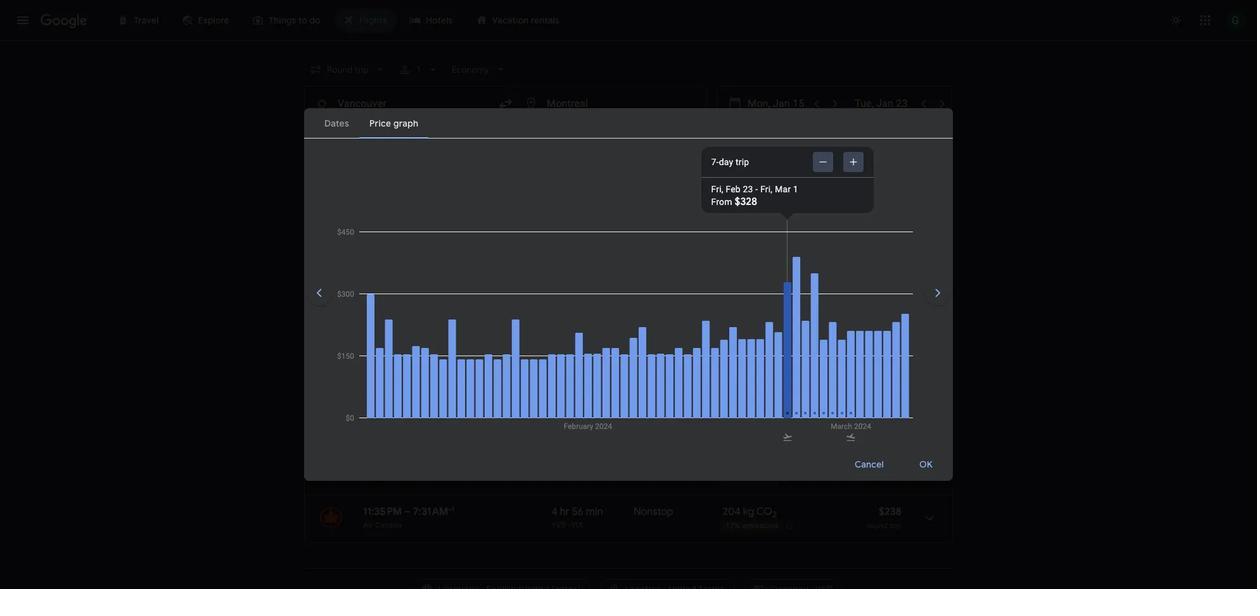 Task type: describe. For each thing, give the bounding box(es) containing it.
kg for 225
[[742, 411, 753, 424]]

1 inside "fri, feb 23 - fri, mar 1 from $328"
[[793, 184, 798, 195]]

flights for other departing flights
[[403, 330, 440, 345]]

air up 11:35 pm
[[363, 474, 373, 483]]

7:19 pm
[[415, 411, 449, 424]]

42
[[572, 364, 584, 376]]

-17% emissions
[[723, 522, 779, 531]]

22%
[[726, 288, 740, 297]]

7:31 am
[[413, 506, 448, 519]]

emissions for 22%
[[742, 288, 779, 297]]

times
[[558, 131, 583, 143]]

49
[[572, 411, 584, 424]]

yvr – yul for air
[[551, 288, 585, 297]]

co for 252
[[755, 364, 771, 376]]

8%
[[726, 475, 736, 484]]

4 for 4 hr 49 min
[[551, 411, 558, 424]]

1 $238 from the top
[[879, 364, 902, 376]]

yvr – yul for canada
[[551, 474, 585, 483]]

departing for other
[[342, 330, 400, 345]]

yul for 56
[[571, 522, 585, 530]]

round trip
[[867, 288, 902, 297]]

238 us dollars text field for 4 hr 49 min
[[879, 411, 902, 424]]

$238 for 4 hr 49 min
[[879, 411, 902, 424]]

2 for 204
[[772, 510, 777, 521]]

– inside 11:35 pm – 7:31 am + 1
[[404, 506, 411, 519]]

$238 for 4 hr 56 min
[[879, 506, 902, 519]]

nonstop flight. element for 4 hr 49 min
[[634, 411, 673, 426]]

nonstop button
[[394, 127, 459, 147]]

238 us dollars text field for yvr
[[879, 459, 902, 471]]

- for 8%
[[723, 475, 726, 484]]

co for 225
[[755, 411, 771, 424]]

+
[[448, 506, 452, 514]]

connecting airports
[[813, 131, 898, 143]]

and
[[387, 240, 400, 249]]

total duration 4 hr 49 min. element
[[551, 411, 634, 426]]

best
[[304, 221, 331, 236]]

Departure time: 9:05 AM. text field
[[363, 364, 401, 376]]

1 inside popup button
[[417, 65, 422, 75]]

apply.
[[765, 240, 786, 249]]

1 air canada from the top
[[363, 474, 402, 483]]

lynx
[[363, 288, 379, 297]]

nonstop flight. element for 4 hr 56 min
[[634, 506, 673, 521]]

hr for 49
[[560, 411, 570, 424]]

flights for best departing flights
[[394, 221, 431, 236]]

avg
[[723, 379, 736, 388]]

1 fri, from the left
[[711, 184, 723, 195]]

1 round from the top
[[867, 288, 888, 297]]

11:35 pm
[[363, 506, 402, 519]]

emissions for 17%
[[742, 522, 779, 531]]

scroll forward image
[[923, 278, 953, 309]]

4 hr 42 min yvr – yul
[[551, 364, 603, 388]]

airports
[[865, 131, 898, 143]]

min for 4 hr 49 min
[[586, 411, 603, 424]]

ok button
[[904, 450, 948, 480]]

kg for 252
[[742, 364, 753, 376]]

trip right day
[[736, 157, 749, 167]]

total duration 4 hr 56 min. element
[[551, 506, 634, 521]]

find the best price region
[[304, 178, 953, 211]]

yul for 42
[[571, 379, 585, 388]]

$238 round trip for 4 hr 49 min
[[867, 411, 902, 436]]

trip left ok button
[[890, 475, 902, 483]]

air right lynx
[[381, 288, 391, 297]]

– inside 4 hr 42 min yvr – yul
[[566, 379, 571, 388]]

9:05 am
[[363, 364, 401, 376]]

based
[[332, 240, 354, 249]]

204 kg co 2
[[723, 506, 777, 521]]

252
[[723, 364, 739, 376]]

may
[[748, 240, 763, 249]]

hr for 42
[[560, 364, 570, 376]]

main content containing best departing flights
[[304, 178, 953, 554]]

Arrival time: 4:47 PM. text field
[[412, 364, 450, 376]]

$238 round trip for 4 hr 56 min
[[867, 506, 902, 531]]

17%
[[726, 522, 740, 531]]

co for 204
[[757, 506, 772, 519]]

4 for 4 hr 42 min
[[551, 364, 558, 376]]

round for 4 hr 49 min
[[867, 427, 888, 436]]

204
[[723, 506, 741, 519]]

$328
[[735, 196, 757, 208]]

4 yul from the top
[[571, 474, 585, 483]]

Departure time: 11:30 AM. text field
[[363, 411, 404, 424]]

swap origin and destination. image
[[498, 96, 513, 112]]

min for 4 hr 56 min
[[586, 506, 603, 519]]

round for yvr
[[867, 475, 888, 483]]

all filters (3) button
[[304, 127, 389, 147]]

Departure time: 11:35 PM. text field
[[363, 506, 402, 519]]

bags
[[683, 131, 703, 143]]

bags button
[[675, 127, 725, 147]]

1 $238 round trip from the top
[[867, 364, 902, 388]]

4 hr 56 min yvr – yul
[[551, 506, 603, 530]]

-8% emissions
[[723, 475, 774, 484]]

yul for 49
[[571, 426, 585, 435]]

all
[[328, 131, 339, 143]]

on
[[356, 240, 365, 249]]

2 air canada from the top
[[363, 522, 402, 530]]

departing for best
[[333, 221, 392, 236]]

cancel
[[855, 459, 884, 470]]

ranked based on price and convenience
[[304, 240, 447, 249]]

11:35 pm – 7:31 am + 1
[[363, 506, 454, 519]]

air inside 9:05 am – 4:47 pm air canada
[[363, 379, 373, 388]]

air down 11:35 pm text field
[[363, 522, 373, 530]]

scroll backward image
[[304, 278, 335, 309]]

trip left scroll forward image
[[890, 288, 902, 297]]

leaves vancouver international airport at 11:30 am on monday, january 15 and arrives at montréal-pierre elliott trudeau international airport at 7:19 pm on monday, january 15. element
[[363, 411, 449, 424]]

best departing flights
[[304, 221, 431, 236]]

-22% emissions
[[723, 288, 779, 297]]



Task type: vqa. For each thing, say whether or not it's contained in the screenshot.
Andorra
no



Task type: locate. For each thing, give the bounding box(es) containing it.
- for 22%
[[723, 288, 726, 297]]

co inside 225 kg co 2
[[755, 411, 771, 424]]

other
[[304, 330, 339, 345]]

co up -17% emissions
[[757, 506, 772, 519]]

yul inside 4 hr 42 min yvr – yul
[[571, 379, 585, 388]]

yvr inside 4 hr 56 min yvr – yul
[[551, 522, 566, 530]]

0 vertical spatial hr
[[560, 364, 570, 376]]

0 vertical spatial co
[[755, 364, 771, 376]]

56
[[572, 506, 584, 519]]

emissions down the 204 kg co 2
[[742, 522, 779, 531]]

2 up -17% emissions
[[772, 510, 777, 521]]

main content
[[304, 178, 953, 554]]

1 vertical spatial air canada
[[363, 522, 402, 530]]

2 nonstop flight. element from the top
[[634, 411, 673, 426]]

2 vertical spatial kg
[[743, 506, 754, 519]]

co right 225 on the bottom
[[755, 411, 771, 424]]

3 nonstop flight. element from the top
[[634, 506, 673, 521]]

- for 17%
[[723, 522, 726, 531]]

5 yul from the top
[[571, 522, 585, 530]]

1 vertical spatial nonstop flight. element
[[634, 411, 673, 426]]

9:05 am – 4:47 pm air canada
[[363, 364, 450, 388]]

canada down the 9:05 am
[[375, 379, 402, 388]]

4 left 42
[[551, 364, 558, 376]]

round for 4 hr 56 min
[[867, 522, 888, 531]]

3 yul from the top
[[571, 426, 585, 435]]

1 horizontal spatial fri,
[[760, 184, 773, 195]]

cancel button
[[840, 450, 899, 480]]

4 $238 round trip from the top
[[867, 506, 902, 531]]

2 vertical spatial hr
[[560, 506, 570, 519]]

departing up on on the left top of the page
[[333, 221, 392, 236]]

1 vertical spatial min
[[586, 411, 603, 424]]

other departing flights
[[304, 330, 440, 345]]

up to $1,300
[[472, 131, 524, 143]]

0 horizontal spatial fri,
[[711, 184, 723, 195]]

air down 9:05 am text box
[[363, 379, 373, 388]]

0 horizontal spatial 1
[[417, 65, 422, 75]]

1 vertical spatial flights
[[403, 330, 440, 345]]

2 $238 from the top
[[879, 411, 902, 424]]

- inside -8% emissions popup button
[[723, 475, 726, 484]]

0 vertical spatial kg
[[742, 364, 753, 376]]

11:30 am – 7:19 pm
[[363, 411, 449, 424]]

trip down 238 us dollars text box
[[890, 522, 902, 531]]

duration button
[[925, 127, 991, 147]]

1 yvr from the top
[[551, 288, 566, 297]]

1 vertical spatial co
[[755, 411, 771, 424]]

0 vertical spatial nonstop flight. element
[[634, 364, 673, 378]]

2 for 252
[[771, 368, 775, 378]]

2 for 225
[[771, 415, 775, 426]]

kg inside 252 kg co 2
[[742, 364, 753, 376]]

2 hr from the top
[[560, 411, 570, 424]]

Departure text field
[[748, 87, 806, 121]]

4 inside 4 hr 56 min yvr – yul
[[551, 506, 558, 519]]

round down cancel
[[867, 475, 888, 483]]

kg
[[742, 364, 753, 376], [742, 411, 753, 424], [743, 506, 754, 519]]

3 hr from the top
[[560, 506, 570, 519]]

trip up "cancel" button
[[890, 427, 902, 436]]

2 vertical spatial canada
[[375, 522, 402, 530]]

5 round from the top
[[867, 522, 888, 531]]

Arrival time: 7:19 PM. text field
[[415, 411, 449, 424]]

yvr for 4 hr 56 min
[[551, 522, 566, 530]]

may apply.
[[746, 240, 786, 249]]

fri, feb 23 - fri, mar 1 from $328
[[711, 184, 798, 208]]

canada down 11:35 pm text field
[[375, 522, 402, 530]]

trip down $238 text box
[[890, 380, 902, 388]]

min inside 4 hr 42 min yvr – yul
[[586, 364, 603, 376]]

yul
[[571, 288, 585, 297], [571, 379, 585, 388], [571, 426, 585, 435], [571, 474, 585, 483], [571, 522, 585, 530]]

1 vertical spatial 1
[[793, 184, 798, 195]]

3 yvr from the top
[[551, 426, 566, 435]]

-8% emissions button
[[719, 459, 789, 486]]

departing up the 9:05 am
[[342, 330, 400, 345]]

2 inside 225 kg co 2
[[771, 415, 775, 426]]

flights up convenience
[[394, 221, 431, 236]]

1 vertical spatial yvr – yul
[[551, 474, 585, 483]]

connecting
[[813, 131, 863, 143]]

hr left 56
[[560, 506, 570, 519]]

0 vertical spatial 1
[[417, 65, 422, 75]]

2 vertical spatial 4
[[551, 506, 558, 519]]

4 inside the 4 hr 49 min yvr – yul
[[551, 411, 558, 424]]

$238 round trip for yvr
[[867, 459, 902, 483]]

0 vertical spatial 238 us dollars text field
[[879, 411, 902, 424]]

11:30 am
[[363, 411, 404, 424]]

– inside the 4 hr 49 min yvr – yul
[[566, 426, 571, 435]]

kg up -17% emissions
[[743, 506, 754, 519]]

duration
[[933, 131, 969, 143]]

2 horizontal spatial 1
[[793, 184, 798, 195]]

4:47 pm
[[412, 364, 450, 376]]

1 horizontal spatial 1
[[452, 506, 454, 514]]

round left scroll forward image
[[867, 288, 888, 297]]

nonstop inside popup button
[[402, 131, 437, 143]]

0 vertical spatial departing
[[333, 221, 392, 236]]

1 vertical spatial 4
[[551, 411, 558, 424]]

1 238 us dollars text field from the top
[[879, 411, 902, 424]]

Return text field
[[855, 87, 913, 121]]

min inside the 4 hr 49 min yvr – yul
[[586, 411, 603, 424]]

1 nonstop flight. element from the top
[[634, 364, 673, 378]]

airlines button
[[609, 127, 670, 147]]

2 4 from the top
[[551, 411, 558, 424]]

2
[[771, 368, 775, 378], [771, 415, 775, 426], [772, 510, 777, 521]]

hr inside 4 hr 42 min yvr – yul
[[560, 364, 570, 376]]

airlines
[[617, 131, 649, 143]]

$1,300
[[496, 131, 524, 143]]

1 hr from the top
[[560, 364, 570, 376]]

connecting airports button
[[806, 127, 920, 147]]

238 us dollars text field down $238 text box
[[879, 411, 902, 424]]

4 left 56
[[551, 506, 558, 519]]

2 inside the 204 kg co 2
[[772, 510, 777, 521]]

4 $238 from the top
[[879, 506, 902, 519]]

4 yvr from the top
[[551, 474, 566, 483]]

2 yul from the top
[[571, 379, 585, 388]]

emissions right 8%
[[738, 475, 774, 484]]

hr left 49
[[560, 411, 570, 424]]

2 $238 round trip from the top
[[867, 411, 902, 436]]

3 4 from the top
[[551, 506, 558, 519]]

round down $238 text box
[[867, 380, 888, 388]]

2 vertical spatial nonstop flight. element
[[634, 506, 673, 521]]

yvr – yul
[[551, 288, 585, 297], [551, 474, 585, 483]]

2 vertical spatial co
[[757, 506, 772, 519]]

air
[[381, 288, 391, 297], [363, 379, 373, 388], [363, 474, 373, 483], [363, 522, 373, 530]]

2 vertical spatial min
[[586, 506, 603, 519]]

– inside 9:05 am – 4:47 pm air canada
[[404, 364, 410, 376]]

hr left 42
[[560, 364, 570, 376]]

canada inside 9:05 am – 4:47 pm air canada
[[375, 379, 402, 388]]

238 US dollars text field
[[879, 364, 902, 376]]

avg emissions
[[723, 379, 774, 388]]

hr inside the 4 hr 49 min yvr – yul
[[560, 411, 570, 424]]

total duration 4 hr 42 min. element
[[551, 364, 634, 378]]

4 round from the top
[[867, 475, 888, 483]]

- inside "fri, feb 23 - fri, mar 1 from $328"
[[756, 184, 758, 195]]

0 vertical spatial air canada
[[363, 474, 402, 483]]

1 4 from the top
[[551, 364, 558, 376]]

2 yvr from the top
[[551, 379, 566, 388]]

23
[[743, 184, 753, 195]]

4
[[551, 364, 558, 376], [551, 411, 558, 424], [551, 506, 558, 519]]

leaves vancouver international airport at 11:35 pm on monday, january 15 and arrives at montréal-pierre elliott trudeau international airport at 7:31 am on tuesday, january 16. element
[[363, 506, 454, 519]]

Arrival time: 7:31 AM on  Tuesday, January 16. text field
[[413, 506, 454, 519]]

air canada up 11:35 pm
[[363, 474, 402, 483]]

round
[[867, 288, 888, 297], [867, 380, 888, 388], [867, 427, 888, 436], [867, 475, 888, 483], [867, 522, 888, 531]]

$238
[[879, 364, 902, 376], [879, 411, 902, 424], [879, 459, 902, 471], [879, 506, 902, 519]]

yvr for 4 hr 42 min
[[551, 379, 566, 388]]

1 vertical spatial canada
[[375, 474, 402, 483]]

1 inside 11:35 pm – 7:31 am + 1
[[452, 506, 454, 514]]

-
[[756, 184, 758, 195], [723, 288, 726, 297], [723, 475, 726, 484], [723, 522, 726, 531]]

2 yvr – yul from the top
[[551, 474, 585, 483]]

min for 4 hr 42 min
[[586, 364, 603, 376]]

fri, left mar
[[760, 184, 773, 195]]

0 vertical spatial yvr – yul
[[551, 288, 585, 297]]

hr
[[560, 364, 570, 376], [560, 411, 570, 424], [560, 506, 570, 519]]

1 vertical spatial hr
[[560, 411, 570, 424]]

to
[[484, 131, 493, 143]]

emissions inside popup button
[[738, 475, 774, 484]]

0 vertical spatial flights
[[394, 221, 431, 236]]

2 up "avg emissions"
[[771, 368, 775, 378]]

1 yul from the top
[[571, 288, 585, 297]]

ranked
[[304, 240, 330, 249]]

yvr
[[551, 288, 566, 297], [551, 379, 566, 388], [551, 426, 566, 435], [551, 474, 566, 483], [551, 522, 566, 530]]

co inside the 204 kg co 2
[[757, 506, 772, 519]]

min
[[586, 364, 603, 376], [586, 411, 603, 424], [586, 506, 603, 519]]

1 canada from the top
[[375, 379, 402, 388]]

(3)
[[368, 131, 379, 143]]

$238 for yvr
[[879, 459, 902, 471]]

2 vertical spatial 2
[[772, 510, 777, 521]]

round down 238 us dollars text box
[[867, 522, 888, 531]]

none search field containing all filters (3)
[[304, 58, 991, 168]]

1 vertical spatial 238 us dollars text field
[[879, 459, 902, 471]]

hr for 56
[[560, 506, 570, 519]]

225 kg co 2
[[723, 411, 775, 426]]

3 round from the top
[[867, 427, 888, 436]]

min right 56
[[586, 506, 603, 519]]

2 fri, from the left
[[760, 184, 773, 195]]

emissions button
[[730, 127, 801, 147]]

min right 42
[[586, 364, 603, 376]]

emissions for 8%
[[738, 475, 774, 484]]

fri, up from
[[711, 184, 723, 195]]

round up cancel
[[867, 427, 888, 436]]

air canada down 11:35 pm text field
[[363, 522, 402, 530]]

kg for 204
[[743, 506, 754, 519]]

- inside '-22% emissions' popup button
[[723, 288, 726, 297]]

238 US dollars text field
[[879, 506, 902, 519]]

0 vertical spatial canada
[[375, 379, 402, 388]]

1 yvr – yul from the top
[[551, 288, 585, 297]]

4 for 4 hr 56 min
[[551, 506, 558, 519]]

emissions right 22%
[[742, 288, 779, 297]]

4 hr 49 min yvr – yul
[[551, 411, 603, 435]]

leaves vancouver international airport at 9:05 am on monday, january 15 and arrives at montréal-pierre elliott trudeau international airport at 4:47 pm on monday, january 15. element
[[363, 364, 450, 376]]

7-
[[711, 157, 719, 167]]

yul inside the 4 hr 49 min yvr – yul
[[571, 426, 585, 435]]

yvr inside 4 hr 42 min yvr – yul
[[551, 379, 566, 388]]

3 $238 from the top
[[879, 459, 902, 471]]

1 vertical spatial 2
[[771, 415, 775, 426]]

all filters (3)
[[328, 131, 379, 143]]

2 vertical spatial 1
[[452, 506, 454, 514]]

times button
[[550, 127, 604, 147]]

0 vertical spatial 2
[[771, 368, 775, 378]]

238 us dollars text field left ok button
[[879, 459, 902, 471]]

nonstop flight. element
[[634, 364, 673, 378], [634, 411, 673, 426], [634, 506, 673, 521]]

canada up 11:35 pm
[[375, 474, 402, 483]]

3 canada from the top
[[375, 522, 402, 530]]

kg up "avg emissions"
[[742, 364, 753, 376]]

2 inside 252 kg co 2
[[771, 368, 775, 378]]

canada
[[375, 379, 402, 388], [375, 474, 402, 483], [375, 522, 402, 530]]

up
[[472, 131, 482, 143]]

3 $238 round trip from the top
[[867, 459, 902, 483]]

0 vertical spatial min
[[586, 364, 603, 376]]

flights
[[394, 221, 431, 236], [403, 330, 440, 345]]

emissions
[[738, 131, 779, 143]]

0 vertical spatial 4
[[551, 364, 558, 376]]

–
[[566, 288, 571, 297], [404, 364, 410, 376], [566, 379, 571, 388], [406, 411, 412, 424], [566, 426, 571, 435], [566, 474, 571, 483], [404, 506, 411, 519], [566, 522, 571, 530]]

-22% emissions button
[[719, 272, 793, 300]]

from
[[711, 197, 732, 207]]

225
[[723, 411, 739, 424]]

yvr inside the 4 hr 49 min yvr – yul
[[551, 426, 566, 435]]

kg inside the 204 kg co 2
[[743, 506, 754, 519]]

price
[[367, 240, 385, 249]]

ok
[[919, 459, 933, 470]]

feb
[[726, 184, 741, 195]]

air canada
[[363, 474, 402, 483], [363, 522, 402, 530]]

4 left 49
[[551, 411, 558, 424]]

4 inside 4 hr 42 min yvr – yul
[[551, 364, 558, 376]]

7-day trip
[[711, 157, 749, 167]]

1
[[417, 65, 422, 75], [793, 184, 798, 195], [452, 506, 454, 514]]

5 yvr from the top
[[551, 522, 566, 530]]

2 238 us dollars text field from the top
[[879, 459, 902, 471]]

emissions
[[742, 288, 779, 297], [738, 379, 774, 388], [738, 475, 774, 484], [742, 522, 779, 531]]

emissions inside popup button
[[742, 288, 779, 297]]

1 button
[[394, 58, 444, 81]]

– inside 4 hr 56 min yvr – yul
[[566, 522, 571, 530]]

1 vertical spatial kg
[[742, 411, 753, 424]]

flights up arrival time: 4:47 pm. text field
[[403, 330, 440, 345]]

yul inside 4 hr 56 min yvr – yul
[[571, 522, 585, 530]]

hr inside 4 hr 56 min yvr – yul
[[560, 506, 570, 519]]

co
[[755, 364, 771, 376], [755, 411, 771, 424], [757, 506, 772, 519]]

co up "avg emissions"
[[755, 364, 771, 376]]

filters
[[341, 131, 365, 143]]

kg inside 225 kg co 2
[[742, 411, 753, 424]]

fri,
[[711, 184, 723, 195], [760, 184, 773, 195]]

kg right 225 on the bottom
[[742, 411, 753, 424]]

emissions down 252 kg co 2
[[738, 379, 774, 388]]

lynx air
[[363, 288, 391, 297]]

238 US dollars text field
[[879, 411, 902, 424], [879, 459, 902, 471]]

1 vertical spatial departing
[[342, 330, 400, 345]]

up to $1,300 button
[[464, 127, 545, 147]]

mar
[[775, 184, 791, 195]]

2 round from the top
[[867, 380, 888, 388]]

convenience
[[402, 240, 447, 249]]

252 kg co 2
[[723, 364, 775, 378]]

None search field
[[304, 58, 991, 168]]

yvr for 4 hr 49 min
[[551, 426, 566, 435]]

nonstop
[[402, 131, 437, 143], [634, 364, 673, 376], [634, 411, 673, 424], [634, 506, 673, 519]]

day
[[719, 157, 733, 167]]

trip
[[736, 157, 749, 167], [890, 288, 902, 297], [890, 380, 902, 388], [890, 427, 902, 436], [890, 475, 902, 483], [890, 522, 902, 531]]

min inside 4 hr 56 min yvr – yul
[[586, 506, 603, 519]]

min right 49
[[586, 411, 603, 424]]

co inside 252 kg co 2
[[755, 364, 771, 376]]

2 canada from the top
[[375, 474, 402, 483]]

2 right 225 on the bottom
[[771, 415, 775, 426]]



